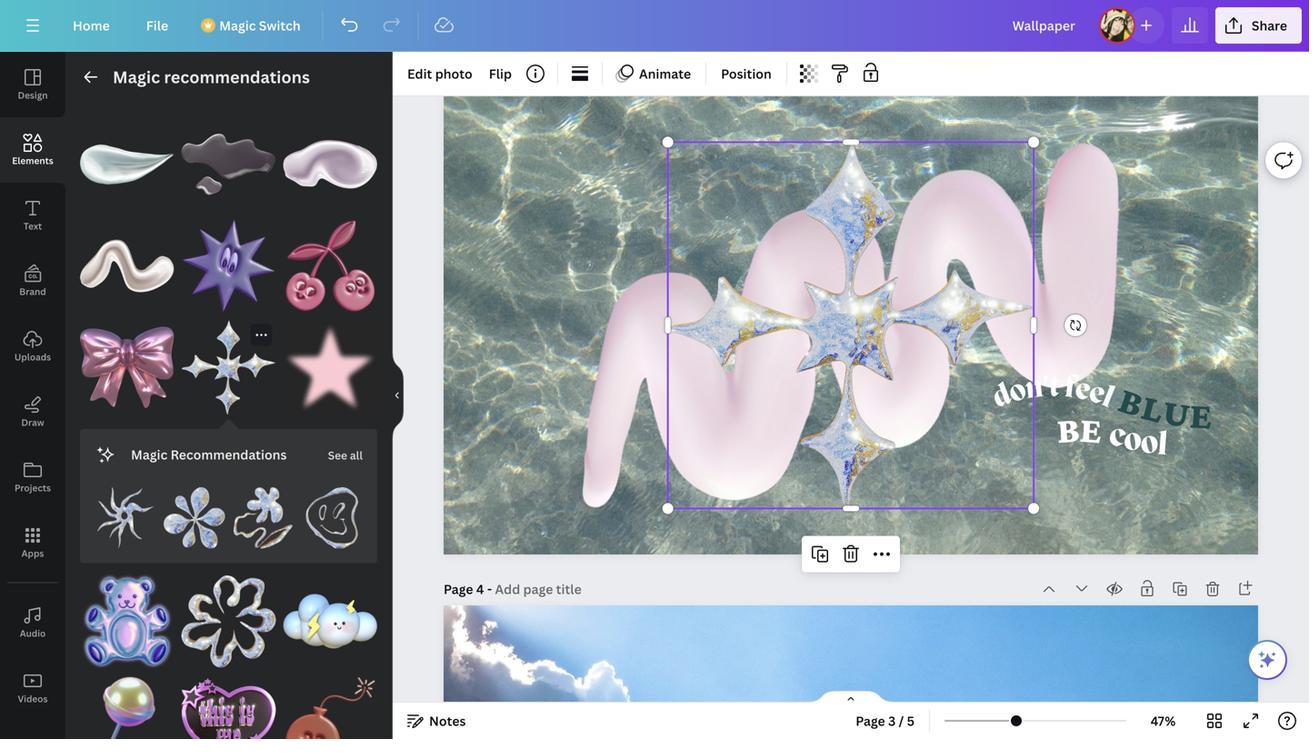 Task type: describe. For each thing, give the bounding box(es) containing it.
magic switch
[[219, 17, 301, 34]]

position
[[721, 65, 772, 82]]

share button
[[1215, 7, 1302, 44]]

/
[[899, 712, 904, 730]]

brand
[[19, 285, 46, 298]]

e inside the l u e
[[1189, 394, 1213, 437]]

b for b
[[1114, 378, 1149, 425]]

canva assistant image
[[1256, 649, 1278, 671]]

l u e
[[1137, 385, 1213, 437]]

recommendations
[[164, 66, 310, 88]]

page for page 3 / 5
[[856, 712, 885, 730]]

draw
[[21, 416, 44, 429]]

animate
[[639, 65, 691, 82]]

u
[[1160, 390, 1193, 436]]

holographic chrome decorative lollipop image
[[80, 676, 174, 739]]

apps button
[[0, 510, 65, 575]]

magic for magic recommendations
[[113, 66, 160, 88]]

b e c o o l
[[1056, 408, 1169, 464]]

glossy curvy 3d brutalist happy emoticon image
[[301, 487, 363, 549]]

notes
[[429, 712, 466, 730]]

l inside b e c o o l
[[1157, 429, 1169, 464]]

edit
[[407, 65, 432, 82]]

gradient chrome teddy bear image
[[80, 574, 174, 669]]

all
[[350, 448, 363, 463]]

recommendations
[[171, 446, 287, 463]]

3d软萌装饰贴纸 蝴蝶结 image
[[80, 320, 174, 415]]

l
[[1137, 385, 1168, 431]]

e right t
[[1073, 374, 1093, 409]]

home link
[[58, 7, 124, 44]]

flip
[[489, 65, 512, 82]]

edit photo
[[407, 65, 473, 82]]

o left the ' at right
[[1007, 375, 1030, 410]]

f
[[1063, 373, 1078, 406]]

d
[[989, 380, 1016, 416]]

videos
[[18, 693, 48, 705]]

audio
[[20, 627, 46, 640]]

see all button
[[326, 436, 365, 473]]

b for b e c o o l
[[1056, 408, 1081, 451]]

decorative 3d this is me typography image
[[182, 676, 276, 739]]

share
[[1252, 17, 1287, 34]]

magic recommendations
[[113, 66, 310, 88]]

3d makeup & beauty product smears face cream image
[[80, 117, 174, 212]]

text button
[[0, 183, 65, 248]]

渐变油画棒背景素材 粉五角星 image
[[283, 320, 377, 415]]

position button
[[714, 59, 779, 88]]

design button
[[0, 52, 65, 117]]

projects button
[[0, 445, 65, 510]]

notes button
[[400, 706, 473, 736]]

c
[[1105, 419, 1130, 457]]

see
[[328, 448, 347, 463]]

page for page 4 -
[[444, 580, 473, 598]]

3d软萌装饰贴纸 闪电云 image
[[283, 574, 377, 669]]

animate button
[[610, 59, 698, 88]]

glossy curvy 3d brutalist flower image for glossy curvy 3d brutalist sun image
[[163, 487, 225, 549]]

o left u
[[1121, 423, 1145, 461]]

' t
[[1042, 372, 1060, 405]]

show pages image
[[807, 690, 895, 705]]

e inside b e c o o l
[[1079, 408, 1103, 451]]

3d makeup & beauty product smears eye cream image
[[80, 219, 174, 313]]

side panel tab list
[[0, 52, 65, 739]]

magic for magic recommendations
[[131, 446, 168, 463]]

47%
[[1151, 712, 1176, 730]]

file button
[[132, 7, 183, 44]]

apps
[[21, 547, 44, 560]]



Task type: locate. For each thing, give the bounding box(es) containing it.
o
[[1007, 375, 1030, 410], [1121, 423, 1145, 461], [1139, 426, 1160, 463]]

1 vertical spatial glossy curvy 3d brutalist flower image
[[182, 574, 276, 669]]

2 vertical spatial magic
[[131, 446, 168, 463]]

matte 3d cherries image
[[283, 219, 377, 313]]

page left 4
[[444, 580, 473, 598]]

matte 3d spiky emoticon image
[[182, 219, 276, 313]]

0 horizontal spatial b
[[1056, 408, 1081, 451]]

uploads
[[14, 351, 51, 363]]

glossy curvy 3d brutalist cross image
[[182, 320, 276, 415]]

1 vertical spatial l
[[1157, 429, 1169, 464]]

l
[[1098, 383, 1118, 416], [1157, 429, 1169, 464]]

o right c
[[1139, 426, 1160, 463]]

e
[[1073, 374, 1093, 409], [1085, 378, 1108, 413]]

0 horizontal spatial e
[[1079, 408, 1103, 451]]

0 vertical spatial l
[[1098, 383, 1118, 416]]

e
[[1189, 394, 1213, 437], [1079, 408, 1103, 451]]

magic up glossy curvy 3d brutalist sun image
[[131, 446, 168, 463]]

47% button
[[1134, 706, 1193, 736]]

glossy curvy 3d brutalist flower image down magic recommendations
[[163, 487, 225, 549]]

t
[[1049, 372, 1060, 405]]

0 vertical spatial magic
[[219, 17, 256, 34]]

projects
[[15, 482, 51, 494]]

edit photo button
[[400, 59, 480, 88]]

switch
[[259, 17, 301, 34]]

magic left switch on the top left of the page
[[219, 17, 256, 34]]

page 3 / 5
[[856, 712, 915, 730]]

magic inside button
[[219, 17, 256, 34]]

glossy curvy 3d brutalist flower image up decorative 3d this is me typography image at the left of the page
[[182, 574, 276, 669]]

e right l
[[1189, 394, 1213, 437]]

draw button
[[0, 379, 65, 445]]

audio button
[[0, 590, 65, 655]]

-
[[487, 580, 492, 598]]

0 vertical spatial page
[[444, 580, 473, 598]]

text
[[24, 220, 42, 232]]

Design title text field
[[998, 7, 1092, 44]]

group
[[80, 117, 174, 212], [182, 117, 276, 212], [283, 117, 377, 212], [283, 208, 377, 313], [80, 219, 174, 313], [182, 219, 276, 313], [80, 309, 174, 415], [283, 309, 377, 415], [182, 320, 276, 415], [95, 476, 156, 549], [163, 476, 225, 549], [232, 476, 294, 549], [301, 476, 363, 549], [80, 563, 174, 669], [182, 563, 276, 669], [283, 574, 377, 669], [80, 665, 174, 739], [182, 665, 276, 739], [283, 665, 377, 739]]

file
[[146, 17, 168, 34]]

photo
[[435, 65, 473, 82]]

page 3 / 5 button
[[848, 706, 922, 736]]

glossy curvy 3d brutalist flower image
[[163, 487, 225, 549], [182, 574, 276, 669]]

b inside b e c o o l
[[1056, 408, 1081, 451]]

b
[[1114, 378, 1149, 425], [1056, 408, 1081, 451]]

b left u
[[1114, 378, 1149, 425]]

page
[[444, 580, 473, 598], [856, 712, 885, 730]]

hide image
[[392, 352, 404, 439]]

4
[[476, 580, 484, 598]]

elements button
[[0, 117, 65, 183]]

page left 3
[[856, 712, 885, 730]]

page inside button
[[856, 712, 885, 730]]

1 horizontal spatial page
[[856, 712, 885, 730]]

1 horizontal spatial l
[[1157, 429, 1169, 464]]

magic recommendations
[[131, 446, 287, 463]]

3
[[888, 712, 896, 730]]

l right c
[[1157, 429, 1169, 464]]

0 vertical spatial glossy curvy 3d brutalist flower image
[[163, 487, 225, 549]]

see all
[[328, 448, 363, 463]]

1 vertical spatial page
[[856, 712, 885, 730]]

design
[[18, 89, 48, 101]]

'
[[1042, 372, 1050, 405]]

home
[[73, 17, 110, 34]]

0 horizontal spatial l
[[1098, 383, 1118, 416]]

magic
[[219, 17, 256, 34], [113, 66, 160, 88], [131, 446, 168, 463]]

b down f
[[1056, 408, 1081, 451]]

elements
[[12, 155, 53, 167]]

flip button
[[482, 59, 519, 88]]

e right f
[[1085, 378, 1108, 413]]

Page title text field
[[495, 580, 583, 598]]

glossy curvy 3d brutalist sun image
[[95, 487, 156, 549]]

videos button
[[0, 655, 65, 721]]

magic for magic switch
[[219, 17, 256, 34]]

1 vertical spatial magic
[[113, 66, 160, 88]]

main menu bar
[[0, 0, 1309, 52]]

magic switch button
[[190, 7, 315, 44]]

3d makeup & beauty product smears rosey toner image
[[182, 117, 276, 212]]

3d makeup & beauty product smears purple cream image
[[283, 117, 377, 212]]

f e e
[[1063, 373, 1108, 413]]

uploads button
[[0, 314, 65, 379]]

brand button
[[0, 248, 65, 314]]

5
[[907, 712, 915, 730]]

1 horizontal spatial e
[[1189, 394, 1213, 437]]

glossy curvy 3d brutalist blob image
[[232, 487, 294, 549]]

l right f
[[1098, 383, 1118, 416]]

1 horizontal spatial b
[[1114, 378, 1149, 425]]

e left c
[[1079, 408, 1103, 451]]

page 4 -
[[444, 580, 495, 598]]

magic down 'file'
[[113, 66, 160, 88]]

matte 3d happy bomb image
[[283, 676, 377, 739]]

0 horizontal spatial page
[[444, 580, 473, 598]]

glossy curvy 3d brutalist flower image for gradient chrome teddy bear 'image' at bottom
[[182, 574, 276, 669]]



Task type: vqa. For each thing, say whether or not it's contained in the screenshot.
Matte 3D Happy Bomb IMAGE
yes



